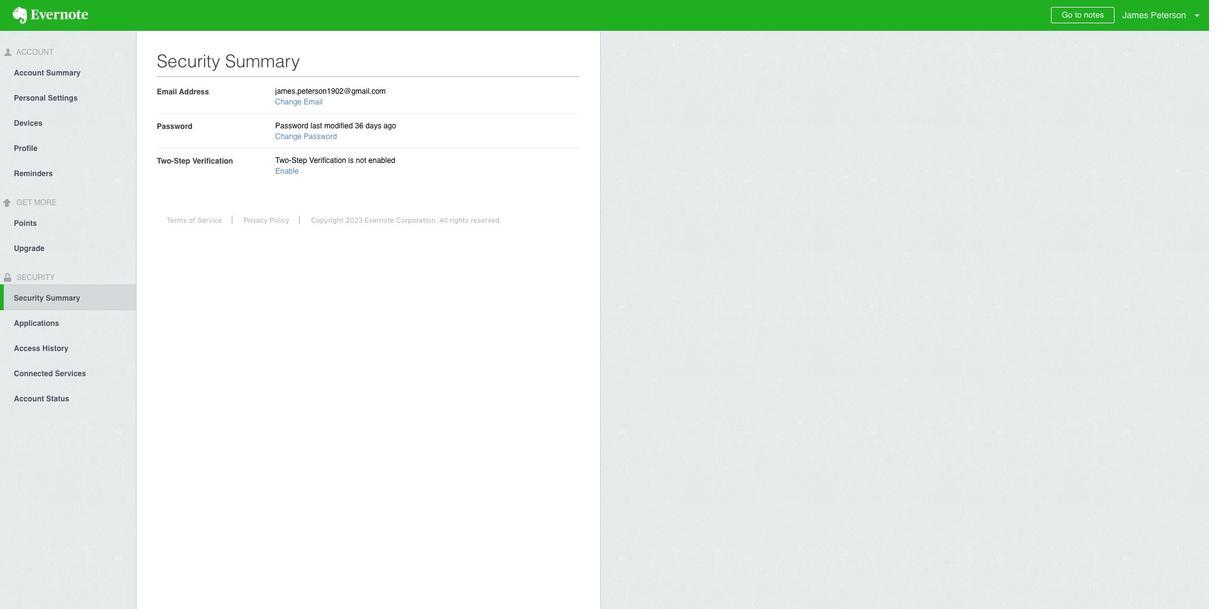 Task type: describe. For each thing, give the bounding box(es) containing it.
password last modified 36 days ago change password
[[275, 122, 396, 141]]

terms
[[167, 216, 187, 224]]

status
[[46, 395, 69, 404]]

password for password last modified 36 days ago change password
[[275, 122, 309, 130]]

privacy policy link
[[234, 216, 300, 224]]

1 vertical spatial security
[[14, 273, 55, 282]]

two- for two-step verification is not enabled enable
[[275, 156, 292, 165]]

36
[[355, 122, 364, 130]]

step for two-step verification
[[174, 157, 190, 166]]

change email link
[[275, 98, 323, 106]]

0 vertical spatial security summary
[[157, 51, 300, 71]]

of
[[189, 216, 195, 224]]

policy
[[270, 216, 290, 224]]

password for password
[[157, 122, 193, 131]]

evernote link
[[0, 0, 101, 31]]

privacy
[[244, 216, 268, 224]]

devices
[[14, 119, 42, 128]]

get more
[[14, 198, 57, 207]]

2023
[[346, 216, 363, 224]]

james
[[1123, 10, 1149, 20]]

reminders
[[14, 169, 53, 178]]

step for two-step verification is not enabled enable
[[292, 156, 307, 165]]

evernote image
[[0, 7, 101, 24]]

account for account
[[14, 48, 54, 57]]

terms of service link
[[157, 216, 232, 224]]

james peterson
[[1123, 10, 1187, 20]]

peterson
[[1152, 10, 1187, 20]]

service
[[197, 216, 222, 224]]

personal settings link
[[0, 85, 136, 110]]

profile
[[14, 144, 37, 153]]

last
[[311, 122, 322, 130]]

days
[[366, 122, 382, 130]]

not
[[356, 156, 367, 165]]

access history
[[14, 345, 69, 354]]

two-step verification is not enabled enable
[[275, 156, 396, 176]]

account status link
[[0, 387, 136, 412]]

account summary link
[[0, 60, 136, 85]]

all
[[440, 216, 448, 224]]

enabled
[[369, 156, 396, 165]]

go to notes
[[1062, 10, 1105, 20]]

connected services
[[14, 370, 86, 379]]

change inside james.peterson1902@gmail.com change email
[[275, 98, 302, 106]]

0 vertical spatial email
[[157, 88, 177, 96]]

summary for security summary link
[[46, 295, 80, 303]]



Task type: locate. For each thing, give the bounding box(es) containing it.
1 horizontal spatial two-
[[275, 156, 292, 165]]

two- up terms
[[157, 157, 174, 166]]

history
[[42, 345, 69, 354]]

reminders link
[[0, 161, 136, 186]]

verification for two-step verification
[[192, 157, 233, 166]]

account summary
[[14, 69, 81, 77]]

account for account status
[[14, 395, 44, 404]]

is
[[348, 156, 354, 165]]

change password link
[[275, 132, 337, 141]]

change inside password last modified 36 days ago change password
[[275, 132, 302, 141]]

points link
[[0, 210, 136, 235]]

security up address
[[157, 51, 220, 71]]

two- up enable at left
[[275, 156, 292, 165]]

notes
[[1085, 10, 1105, 20]]

get
[[17, 198, 32, 207]]

james.peterson1902@gmail.com change email
[[275, 87, 386, 106]]

verification up service
[[192, 157, 233, 166]]

password
[[275, 122, 309, 130], [157, 122, 193, 131], [304, 132, 337, 141]]

verification for two-step verification is not enabled enable
[[309, 156, 346, 165]]

step inside two-step verification is not enabled enable
[[292, 156, 307, 165]]

personal
[[14, 94, 46, 103]]

verification
[[309, 156, 346, 165], [192, 157, 233, 166]]

modified
[[325, 122, 353, 130]]

summary up "applications" link
[[46, 295, 80, 303]]

change up enable link at left top
[[275, 132, 302, 141]]

summary up change email link
[[225, 51, 300, 71]]

2 vertical spatial account
[[14, 395, 44, 404]]

james.peterson1902@gmail.com
[[275, 87, 386, 96]]

step up enable at left
[[292, 156, 307, 165]]

security summary
[[157, 51, 300, 71], [14, 295, 80, 303]]

two-
[[275, 156, 292, 165], [157, 157, 174, 166]]

account up personal
[[14, 69, 44, 77]]

upgrade link
[[0, 235, 136, 261]]

change up change password link
[[275, 98, 302, 106]]

1 vertical spatial change
[[275, 132, 302, 141]]

password down email address on the top left of the page
[[157, 122, 193, 131]]

points
[[14, 219, 37, 228]]

security
[[157, 51, 220, 71], [14, 273, 55, 282], [14, 295, 44, 303]]

reserved.
[[471, 216, 502, 224]]

security summary up address
[[157, 51, 300, 71]]

0 horizontal spatial two-
[[157, 157, 174, 166]]

two- for two-step verification
[[157, 157, 174, 166]]

upgrade
[[14, 244, 45, 253]]

enable link
[[275, 167, 299, 176]]

personal settings
[[14, 94, 78, 103]]

1 change from the top
[[275, 98, 302, 106]]

two- inside two-step verification is not enabled enable
[[275, 156, 292, 165]]

copyright
[[311, 216, 344, 224]]

1 vertical spatial account
[[14, 69, 44, 77]]

rights
[[450, 216, 469, 224]]

applications link
[[0, 311, 136, 336]]

go
[[1062, 10, 1073, 20]]

account status
[[14, 395, 69, 404]]

0 horizontal spatial email
[[157, 88, 177, 96]]

0 horizontal spatial verification
[[192, 157, 233, 166]]

1 vertical spatial email
[[304, 98, 323, 106]]

0 horizontal spatial security summary
[[14, 295, 80, 303]]

security down upgrade
[[14, 273, 55, 282]]

account down connected
[[14, 395, 44, 404]]

access
[[14, 345, 40, 354]]

corporation.
[[396, 216, 438, 224]]

0 vertical spatial change
[[275, 98, 302, 106]]

summary up personal settings link
[[46, 69, 81, 77]]

to
[[1076, 10, 1082, 20]]

applications
[[14, 320, 59, 329]]

devices link
[[0, 110, 136, 135]]

1 horizontal spatial verification
[[309, 156, 346, 165]]

email address
[[157, 88, 209, 96]]

evernote
[[365, 216, 394, 224]]

email down 'james.peterson1902@gmail.com'
[[304, 98, 323, 106]]

email inside james.peterson1902@gmail.com change email
[[304, 98, 323, 106]]

security up applications
[[14, 295, 44, 303]]

2 vertical spatial security
[[14, 295, 44, 303]]

address
[[179, 88, 209, 96]]

1 horizontal spatial step
[[292, 156, 307, 165]]

go to notes link
[[1052, 7, 1115, 23]]

connected
[[14, 370, 53, 379]]

ago
[[384, 122, 396, 130]]

1 vertical spatial security summary
[[14, 295, 80, 303]]

2 change from the top
[[275, 132, 302, 141]]

0 horizontal spatial step
[[174, 157, 190, 166]]

change
[[275, 98, 302, 106], [275, 132, 302, 141]]

copyright 2023 evernote corporation. all rights reserved.
[[311, 216, 502, 224]]

james peterson link
[[1120, 0, 1210, 31]]

password down last
[[304, 132, 337, 141]]

enable
[[275, 167, 299, 176]]

account up account summary
[[14, 48, 54, 57]]

summary
[[225, 51, 300, 71], [46, 69, 81, 77], [46, 295, 80, 303]]

step
[[292, 156, 307, 165], [174, 157, 190, 166]]

access history link
[[0, 336, 136, 361]]

account
[[14, 48, 54, 57], [14, 69, 44, 77], [14, 395, 44, 404]]

summary for account summary link
[[46, 69, 81, 77]]

services
[[55, 370, 86, 379]]

email left address
[[157, 88, 177, 96]]

privacy policy
[[244, 216, 290, 224]]

0 vertical spatial security
[[157, 51, 220, 71]]

security summary link
[[4, 285, 136, 311]]

terms of service
[[167, 216, 222, 224]]

account for account summary
[[14, 69, 44, 77]]

1 horizontal spatial security summary
[[157, 51, 300, 71]]

verification inside two-step verification is not enabled enable
[[309, 156, 346, 165]]

more
[[34, 198, 57, 207]]

1 horizontal spatial email
[[304, 98, 323, 106]]

password up change password link
[[275, 122, 309, 130]]

two-step verification
[[157, 157, 233, 166]]

profile link
[[0, 135, 136, 161]]

settings
[[48, 94, 78, 103]]

0 vertical spatial account
[[14, 48, 54, 57]]

verification left "is"
[[309, 156, 346, 165]]

step up terms
[[174, 157, 190, 166]]

connected services link
[[0, 361, 136, 387]]

email
[[157, 88, 177, 96], [304, 98, 323, 106]]

security summary up applications
[[14, 295, 80, 303]]



Task type: vqa. For each thing, say whether or not it's contained in the screenshot.
New inside BUTTON
no



